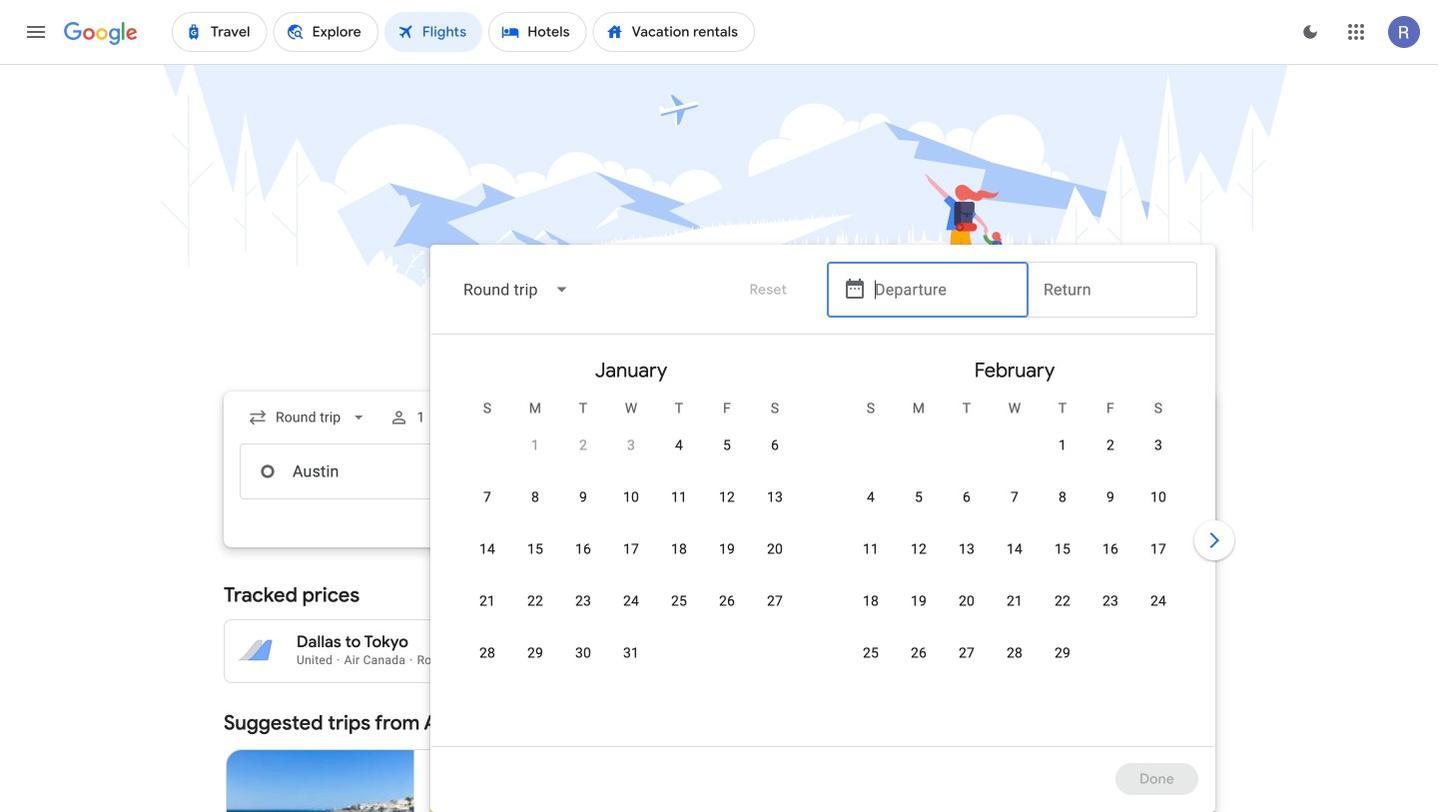 Task type: locate. For each thing, give the bounding box(es) containing it.
Departure text field
[[875, 263, 1013, 317], [875, 444, 1013, 498]]

1 vertical spatial departure text field
[[875, 444, 1013, 498]]

fri, jan 5 element
[[723, 435, 731, 455]]

wed, jan 17 element
[[623, 539, 639, 559]]

thu, jan 11 element
[[671, 487, 687, 507]]

grid
[[439, 343, 1207, 758]]

sun, jan 28 element
[[479, 643, 495, 663]]

row up wed, jan 17 element
[[463, 478, 799, 535]]

mon, jan 1 element
[[531, 435, 539, 455]]

456 US dollars text field
[[827, 632, 865, 652]]

wed, feb 28 element
[[1007, 643, 1023, 663]]

2 row group from the left
[[823, 343, 1207, 738]]

wed, feb 21 element
[[1007, 591, 1023, 611]]

tracked prices region
[[224, 571, 1215, 683]]

tue, feb 13 element
[[959, 539, 975, 559]]

mon, feb 12 element
[[911, 539, 927, 559]]

fri, feb 9 element
[[1107, 487, 1115, 507]]

row group
[[439, 343, 823, 738], [823, 343, 1207, 738]]

wed, jan 31 element
[[623, 643, 639, 663]]

main menu image
[[24, 20, 48, 44]]

row up wed, feb 21 element
[[847, 530, 1183, 587]]

None text field
[[240, 443, 521, 499]]

0 vertical spatial return text field
[[1044, 263, 1182, 317]]

fri, jan 12 element
[[719, 487, 735, 507]]

sun, feb 18 element
[[863, 591, 879, 611]]

sat, jan 6 element
[[771, 435, 779, 455]]

wed, feb 14 element
[[1007, 539, 1023, 559]]

1 vertical spatial return text field
[[1044, 444, 1182, 498]]

none text field inside flight search box
[[240, 443, 521, 499]]

sun, feb 4 element
[[867, 487, 875, 507]]

change appearance image
[[1286, 8, 1334, 56]]

None field
[[447, 266, 586, 314], [240, 400, 377, 435], [447, 266, 586, 314], [240, 400, 377, 435]]

row up 'wed, jan 10' element
[[511, 418, 799, 483]]

0 vertical spatial departure text field
[[875, 263, 1013, 317]]

1 return text field from the top
[[1044, 263, 1182, 317]]

tue, jan 2 element
[[579, 435, 587, 455]]

row up wed, feb 14 element
[[847, 478, 1183, 535]]

thu, feb 22 element
[[1055, 591, 1071, 611]]

thu, jan 25 element
[[671, 591, 687, 611]]

fri, jan 19 element
[[719, 539, 735, 559]]

Flight search field
[[208, 245, 1238, 812]]

mon, jan 15 element
[[527, 539, 543, 559]]

thu, jan 4 element
[[675, 435, 683, 455]]

2 return text field from the top
[[1044, 444, 1182, 498]]

row up wed, feb 28 element
[[847, 582, 1183, 639]]

tue, feb 6 element
[[963, 487, 971, 507]]

next image
[[1191, 516, 1238, 564]]

mon, jan 22 element
[[527, 591, 543, 611]]

thu, feb 8 element
[[1059, 487, 1067, 507]]

sat, feb 24 element
[[1151, 591, 1167, 611]]

Return text field
[[1044, 263, 1182, 317], [1044, 444, 1182, 498]]

2 departure text field from the top
[[875, 444, 1013, 498]]

thu, feb 15 element
[[1055, 539, 1071, 559]]

spirit image
[[430, 808, 446, 812]]

mon, feb 19 element
[[911, 591, 927, 611]]

row up wed, jan 31 element
[[463, 582, 799, 639]]

grid inside flight search box
[[439, 343, 1207, 758]]

633 US dollars text field
[[832, 651, 865, 667]]

row
[[511, 418, 799, 483], [1039, 418, 1183, 483], [463, 478, 799, 535], [847, 478, 1183, 535], [463, 530, 799, 587], [847, 530, 1183, 587], [463, 582, 799, 639], [847, 582, 1183, 639], [463, 634, 655, 691], [847, 634, 1087, 691]]

fri, feb 23 element
[[1103, 591, 1119, 611]]



Task type: vqa. For each thing, say whether or not it's contained in the screenshot.
Wed, Feb 21 Element
yes



Task type: describe. For each thing, give the bounding box(es) containing it.
mon, feb 5 element
[[915, 487, 923, 507]]

mon, jan 8 element
[[531, 487, 539, 507]]

tue, feb 27 element
[[959, 643, 975, 663]]

sat, feb 10 element
[[1151, 487, 1167, 507]]

suggested trips from austin region
[[224, 699, 1215, 812]]

sat, jan 27 element
[[767, 591, 783, 611]]

sun, feb 25 element
[[863, 643, 879, 663]]

1 row group from the left
[[439, 343, 823, 738]]

tue, jan 16 element
[[575, 539, 591, 559]]

fri, feb 2 element
[[1107, 435, 1115, 455]]

sun, feb 11 element
[[863, 539, 879, 559]]

sun, jan 7 element
[[483, 487, 491, 507]]

row up wed, jan 24 element
[[463, 530, 799, 587]]

3139 US dollars text field
[[486, 632, 532, 652]]

row up fri, feb 9 element
[[1039, 418, 1183, 483]]

fri, feb 16 element
[[1103, 539, 1119, 559]]

wed, jan 10 element
[[623, 487, 639, 507]]

2177 US dollars text field
[[488, 651, 532, 667]]

1 departure text field from the top
[[875, 263, 1013, 317]]

tue, feb 20 element
[[959, 591, 975, 611]]

sun, jan 14 element
[[479, 539, 495, 559]]

sat, feb 17 element
[[1151, 539, 1167, 559]]

wed, jan 24 element
[[623, 591, 639, 611]]

wed, feb 7 element
[[1011, 487, 1019, 507]]

fri, jan 26 element
[[719, 591, 735, 611]]

row down 'tue, jan 23' 'element'
[[463, 634, 655, 691]]

thu, feb 1 element
[[1059, 435, 1067, 455]]

sat, jan 20 element
[[767, 539, 783, 559]]

thu, feb 29 element
[[1055, 643, 1071, 663]]

row down tue, feb 20 'element'
[[847, 634, 1087, 691]]

mon, feb 26 element
[[911, 643, 927, 663]]

wed, jan 3 element
[[627, 435, 635, 455]]

sat, jan 13 element
[[767, 487, 783, 507]]

tue, jan 9 element
[[579, 487, 587, 507]]

thu, jan 18 element
[[671, 539, 687, 559]]

tue, jan 30 element
[[575, 643, 591, 663]]

sat, feb 3 element
[[1155, 435, 1163, 455]]

mon, jan 29 element
[[527, 643, 543, 663]]

tue, jan 23 element
[[575, 591, 591, 611]]

sun, jan 21 element
[[479, 591, 495, 611]]



